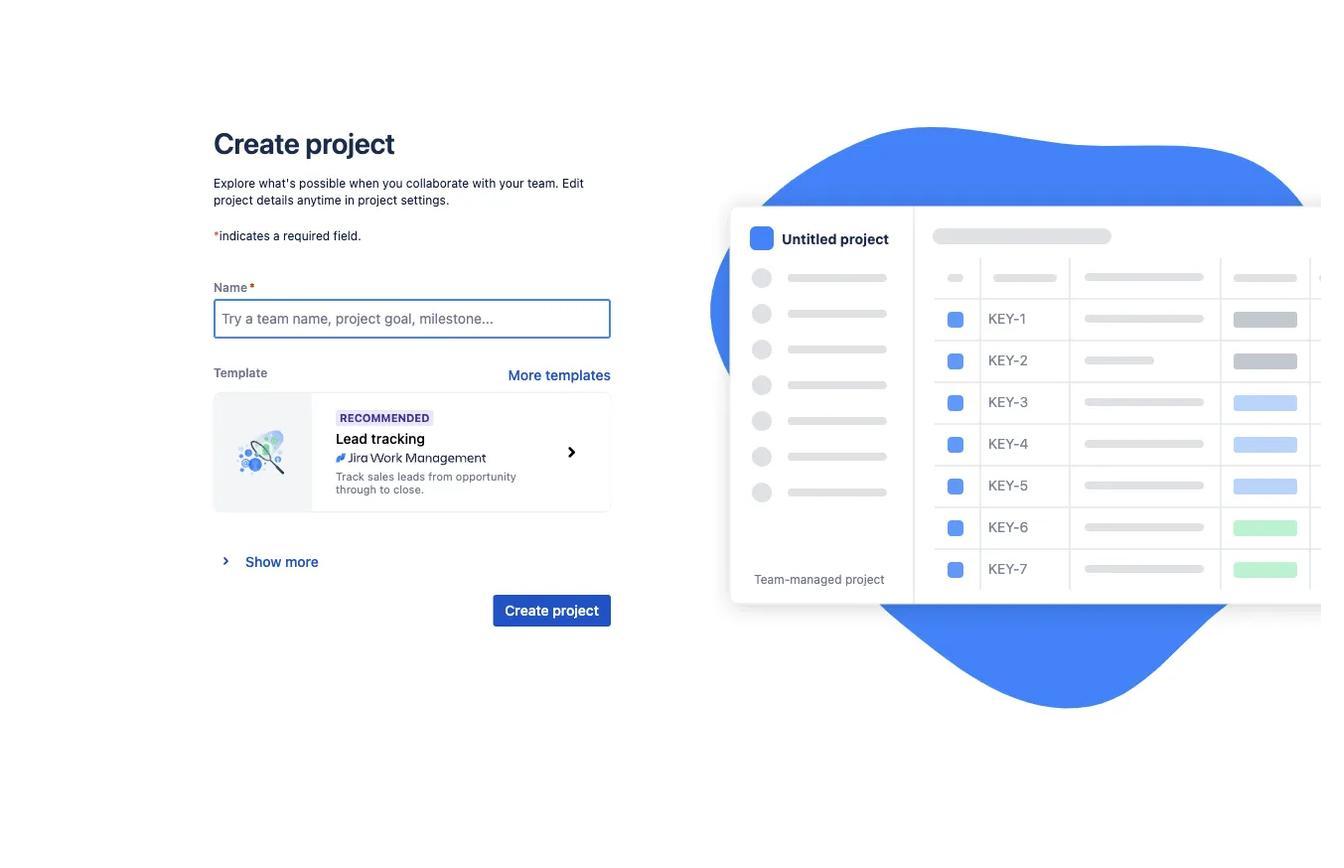 Task type: vqa. For each thing, say whether or not it's contained in the screenshot.
fourth KEY- from the top
yes



Task type: locate. For each thing, give the bounding box(es) containing it.
track
[[336, 470, 364, 483]]

1 horizontal spatial *
[[249, 280, 255, 294]]

untitled
[[782, 231, 837, 247]]

key- down key-2
[[988, 394, 1020, 410]]

5
[[1020, 477, 1028, 494]]

7
[[1020, 561, 1028, 577]]

1 vertical spatial create project
[[505, 603, 599, 619]]

3 key- from the top
[[988, 394, 1020, 410]]

project inside button
[[553, 603, 599, 619]]

untitled project
[[782, 231, 889, 247]]

recommended
[[340, 412, 430, 424]]

your
[[499, 176, 524, 190]]

5 key- from the top
[[988, 477, 1020, 494]]

create project
[[214, 126, 395, 160], [505, 603, 599, 619]]

indicates
[[219, 228, 270, 242]]

* right name
[[249, 280, 255, 294]]

key- up key-2
[[988, 310, 1020, 327]]

* up name
[[214, 228, 219, 242]]

key-
[[988, 310, 1020, 327], [988, 352, 1020, 369], [988, 394, 1020, 410], [988, 436, 1020, 452], [988, 477, 1020, 494], [988, 519, 1020, 535], [988, 561, 1020, 577]]

1 key- from the top
[[988, 310, 1020, 327]]

details
[[256, 193, 294, 207]]

from
[[428, 470, 453, 483]]

0 horizontal spatial create
[[214, 126, 300, 160]]

explore what's possible when you collaborate with your team. edit project details anytime in project settings.
[[214, 176, 584, 207]]

collaborate
[[406, 176, 469, 190]]

0 horizontal spatial create project
[[214, 126, 395, 160]]

key-1
[[988, 310, 1026, 327]]

key- up key-5
[[988, 436, 1020, 452]]

key- down key-1
[[988, 352, 1020, 369]]

project inside key-7 team-managed project
[[845, 573, 885, 587]]

template
[[214, 366, 267, 380]]

key- down key-6
[[988, 561, 1020, 577]]

show
[[245, 553, 281, 569]]

1 horizontal spatial create project
[[505, 603, 599, 619]]

1 horizontal spatial create
[[505, 603, 549, 619]]

jira work management image
[[336, 450, 486, 466], [336, 450, 486, 466]]

0 vertical spatial *
[[214, 228, 219, 242]]

project
[[305, 126, 395, 160], [214, 193, 253, 207], [358, 193, 397, 207], [840, 231, 889, 247], [845, 573, 885, 587], [553, 603, 599, 619]]

with
[[472, 176, 496, 190]]

required
[[283, 228, 330, 242]]

key-5
[[988, 477, 1028, 494]]

key-7 team-managed project
[[754, 561, 1028, 587]]

settings.
[[401, 193, 449, 207]]

*
[[214, 228, 219, 242], [249, 280, 255, 294]]

key- down key-5
[[988, 519, 1020, 535]]

templates
[[545, 366, 611, 383]]

6
[[1020, 519, 1029, 535]]

field.
[[333, 228, 361, 242]]

key-3
[[988, 394, 1028, 410]]

team.
[[527, 176, 559, 190]]

1 vertical spatial create
[[505, 603, 549, 619]]

7 key- from the top
[[988, 561, 1020, 577]]

a
[[273, 228, 280, 242]]

create
[[214, 126, 300, 160], [505, 603, 549, 619]]

explore
[[214, 176, 255, 190]]

create project button
[[493, 595, 611, 627]]

change template image
[[555, 436, 587, 468]]

2 key- from the top
[[988, 352, 1020, 369]]

team-
[[754, 573, 790, 587]]

illustration showing preview of jira project interface after the project creation is done image
[[710, 127, 1321, 709]]

key- up key-6
[[988, 477, 1020, 494]]

Try a team name, project goal, milestone... field
[[216, 301, 609, 337]]

6 key- from the top
[[988, 519, 1020, 535]]

4 key- from the top
[[988, 436, 1020, 452]]



Task type: describe. For each thing, give the bounding box(es) containing it.
what's
[[259, 176, 296, 190]]

leads
[[398, 470, 425, 483]]

0 horizontal spatial *
[[214, 228, 219, 242]]

possible
[[299, 176, 346, 190]]

key- for key-3
[[988, 394, 1020, 410]]

key-4
[[988, 436, 1029, 452]]

key-2
[[988, 352, 1028, 369]]

key- inside key-7 team-managed project
[[988, 561, 1020, 577]]

show more button
[[214, 544, 327, 579]]

recommended lead tracking
[[336, 412, 430, 446]]

create inside button
[[505, 603, 549, 619]]

create project inside button
[[505, 603, 599, 619]]

more templates
[[508, 366, 611, 383]]

tracking
[[371, 430, 425, 446]]

1
[[1020, 310, 1026, 327]]

key- for key-1
[[988, 310, 1020, 327]]

0 vertical spatial create project
[[214, 126, 395, 160]]

key- for key-2
[[988, 352, 1020, 369]]

3
[[1020, 394, 1028, 410]]

key- for key-6
[[988, 519, 1020, 535]]

anytime
[[297, 193, 341, 207]]

you
[[383, 176, 403, 190]]

sales
[[368, 470, 394, 483]]

edit
[[562, 176, 584, 190]]

key- for key-4
[[988, 436, 1020, 452]]

1 vertical spatial *
[[249, 280, 255, 294]]

through
[[336, 483, 377, 496]]

lead
[[336, 430, 368, 446]]

* indicates a required field.
[[214, 228, 361, 242]]

key- for key-5
[[988, 477, 1020, 494]]

managed
[[790, 573, 842, 587]]

name
[[214, 280, 247, 294]]

more
[[285, 553, 319, 569]]

when
[[349, 176, 379, 190]]

0 vertical spatial create
[[214, 126, 300, 160]]

show more
[[245, 553, 319, 569]]

more
[[508, 366, 542, 383]]

name *
[[214, 280, 255, 294]]

more templates button
[[508, 365, 611, 385]]

close.
[[393, 483, 424, 496]]

4
[[1020, 436, 1029, 452]]

2
[[1020, 352, 1028, 369]]

opportunity
[[456, 470, 516, 483]]

to
[[380, 483, 390, 496]]

key-6
[[988, 519, 1029, 535]]

in
[[345, 193, 355, 207]]

track sales leads from opportunity through to close.
[[336, 470, 516, 496]]



